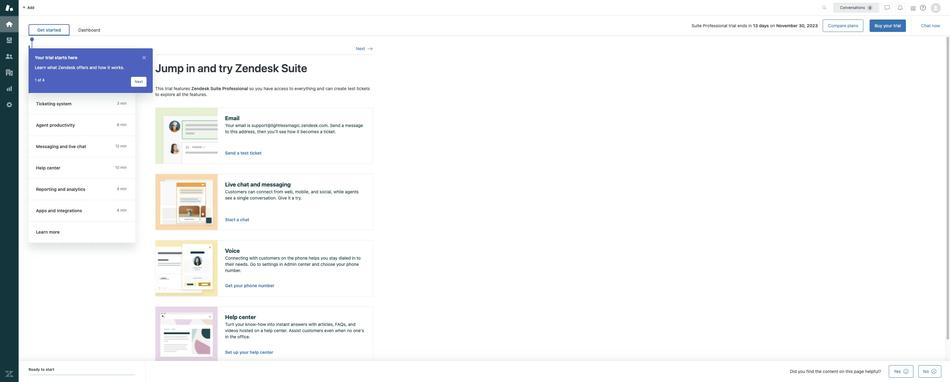 Task type: describe. For each thing, give the bounding box(es) containing it.
so you have access to everything and can create test tickets to explore all the features.
[[155, 86, 370, 97]]

your account
[[36, 53, 64, 59]]

start
[[225, 218, 235, 223]]

in left 13
[[749, 23, 752, 28]]

trial inside dialog
[[45, 55, 54, 60]]

while
[[334, 190, 344, 195]]

example of email conversation inside of the ticketing system and the customer is asking the agent about reimbursement policy. image
[[156, 108, 218, 164]]

example of a help center article. image
[[156, 307, 218, 363]]

test inside so you have access to everything and can create test tickets to explore all the features.
[[348, 86, 356, 91]]

chat inside live chat and messaging customers can connect from web, mobile, and social, while agents see a single conversation. give it a try.
[[237, 182, 249, 188]]

single
[[237, 196, 249, 201]]

email
[[225, 115, 240, 122]]

and inside help center turn your know-how into instant answers with articles, faqs, and videos hosted on a help center. assist customers even when no one's in the office.
[[348, 322, 356, 328]]

email
[[235, 123, 246, 128]]

suite inside region
[[210, 86, 221, 91]]

in right the dialed
[[352, 256, 356, 261]]

no
[[347, 329, 352, 334]]

2 heading from the top
[[29, 115, 142, 136]]

set up your help center
[[225, 351, 273, 356]]

number.
[[225, 268, 242, 273]]

a left 'ticket'
[[237, 151, 239, 156]]

ready to start
[[29, 368, 54, 373]]

everything
[[295, 86, 316, 91]]

your account heading
[[29, 46, 135, 63]]

now
[[932, 23, 940, 28]]

email your email is support@lightlessmagic.zendesk.com. send a message to this address, then you'll see how it becomes a ticket.
[[225, 115, 363, 134]]

chat now
[[922, 23, 940, 28]]

answers
[[291, 322, 307, 328]]

settings
[[262, 262, 278, 267]]

reporting image
[[5, 85, 13, 93]]

progress-bar progress bar
[[29, 375, 135, 377]]

choose
[[321, 262, 335, 267]]

buy
[[875, 23, 883, 28]]

help inside help center turn your know-how into instant answers with articles, faqs, and videos hosted on a help center. assist customers even when no one's in the office.
[[264, 329, 273, 334]]

learn
[[35, 65, 46, 70]]

add your team
[[43, 81, 73, 87]]

send inside email your email is support@lightlessmagic.zendesk.com. send a message to this address, then you'll see how it becomes a ticket.
[[330, 123, 340, 128]]

in inside content-title region
[[186, 62, 195, 75]]

add
[[43, 81, 51, 87]]

ticket.
[[324, 129, 336, 134]]

november
[[776, 23, 798, 28]]

into
[[267, 322, 275, 328]]

connecting
[[225, 256, 248, 261]]

videos
[[225, 329, 238, 334]]

to right the dialed
[[357, 256, 361, 261]]

zendesk image
[[5, 371, 13, 379]]

faqs,
[[335, 322, 347, 328]]

and inside voice connecting with customers on the phone helps you stay dialed in to their needs. go to settings in admin center and choose your phone number.
[[312, 262, 319, 267]]

1 horizontal spatial phone
[[295, 256, 308, 261]]

explore
[[160, 92, 175, 97]]

get for get your phone number
[[225, 284, 233, 289]]

start a chat
[[225, 218, 249, 223]]

page
[[854, 370, 864, 375]]

trial left ends
[[729, 23, 736, 28]]

starts
[[55, 55, 67, 60]]

1 of 4 next
[[35, 78, 143, 84]]

trial inside region
[[165, 86, 173, 91]]

when
[[335, 329, 346, 334]]

November 30, 2023 text field
[[776, 23, 818, 28]]

message
[[345, 123, 363, 128]]

example of conversation inside of messaging and the customer is asking the agent about changing the size of the retail order. image
[[156, 174, 218, 230]]

you'll
[[267, 129, 278, 134]]

from
[[274, 190, 283, 195]]

live chat and messaging customers can connect from web, mobile, and social, while agents see a single conversation. give it a try.
[[225, 182, 359, 201]]

the inside help center turn your know-how into instant answers with articles, faqs, and videos hosted on a help center. assist customers even when no one's in the office.
[[230, 335, 236, 340]]

see inside live chat and messaging customers can connect from web, mobile, and social, while agents see a single conversation. give it a try.
[[225, 196, 232, 201]]

account
[[47, 53, 64, 59]]

close image
[[142, 55, 147, 60]]

center inside help center turn your know-how into instant answers with articles, faqs, and videos hosted on a help center. assist customers even when no one's in the office.
[[239, 315, 256, 321]]

office.
[[238, 335, 250, 340]]

next inside next button
[[356, 46, 365, 51]]

your inside email your email is support@lightlessmagic.zendesk.com. send a message to this address, then you'll see how it becomes a ticket.
[[225, 123, 234, 128]]

next button inside your trial starts here dialog
[[131, 77, 147, 87]]

access
[[274, 86, 288, 91]]

set up your help center button
[[225, 350, 273, 356]]

the inside "footer"
[[815, 370, 822, 375]]

next inside 1 of 4 next
[[135, 80, 143, 84]]

web,
[[284, 190, 294, 195]]

even
[[324, 329, 334, 334]]

zendesk inside content-title region
[[235, 62, 279, 75]]

yes button
[[889, 366, 914, 379]]

on right the content
[[840, 370, 845, 375]]

and inside so you have access to everything and can create test tickets to explore all the features.
[[317, 86, 324, 91]]

support@lightlessmagic.zendesk.com.
[[252, 123, 329, 128]]

dashboard
[[78, 27, 100, 33]]

have
[[264, 86, 273, 91]]

customers inside voice connecting with customers on the phone helps you stay dialed in to their needs. go to settings in admin center and choose your phone number.
[[259, 256, 280, 261]]

4
[[42, 78, 45, 83]]

content
[[823, 370, 838, 375]]

3 heading from the top
[[29, 136, 142, 158]]

chat inside button
[[240, 218, 249, 223]]

tab list containing get started
[[29, 24, 109, 36]]

a down customers
[[233, 196, 236, 201]]

your inside set up your help center button
[[240, 351, 249, 356]]

the inside voice connecting with customers on the phone helps you stay dialed in to their needs. go to settings in admin center and choose your phone number.
[[287, 256, 294, 261]]

start
[[46, 368, 54, 373]]

of
[[38, 78, 41, 83]]

conversations button
[[834, 3, 880, 13]]

6 heading from the top
[[29, 201, 142, 222]]

helps
[[309, 256, 320, 261]]

30,
[[799, 23, 806, 28]]

center.
[[274, 329, 288, 334]]

try
[[219, 62, 233, 75]]

help inside set up your help center button
[[250, 351, 259, 356]]

to right the go
[[257, 262, 261, 267]]

zendesk support image
[[5, 4, 13, 12]]

find
[[807, 370, 814, 375]]

days
[[759, 23, 769, 28]]

customers inside help center turn your know-how into instant answers with articles, faqs, and videos hosted on a help center. assist customers even when no one's in the office.
[[302, 329, 323, 334]]

your trial starts here dialog
[[29, 48, 153, 93]]

can inside so you have access to everything and can create test tickets to explore all the features.
[[326, 86, 333, 91]]

a inside button
[[237, 218, 239, 223]]

suite inside content-title region
[[281, 62, 307, 75]]

organizations image
[[5, 69, 13, 77]]

send a test ticket
[[225, 151, 262, 156]]

2023
[[807, 23, 818, 28]]

instant
[[276, 322, 290, 328]]

see inside email your email is support@lightlessmagic.zendesk.com. send a message to this address, then you'll see how it becomes a ticket.
[[279, 129, 286, 134]]

2 vertical spatial phone
[[244, 284, 257, 289]]

your for your trial starts here
[[35, 55, 44, 60]]

13
[[753, 23, 758, 28]]

customer support channels
[[43, 67, 101, 73]]

helpful?
[[865, 370, 881, 375]]

hosted
[[239, 329, 253, 334]]

one's
[[353, 329, 364, 334]]

know-
[[245, 322, 258, 328]]

views image
[[5, 36, 13, 44]]

you for did
[[798, 370, 805, 375]]

get for get started
[[37, 27, 45, 33]]

features.
[[190, 92, 207, 97]]

how for center
[[258, 322, 266, 328]]

assist
[[289, 329, 301, 334]]

main element
[[0, 0, 19, 383]]

suite inside section
[[692, 23, 702, 28]]



Task type: vqa. For each thing, say whether or not it's contained in the screenshot.
the CC
no



Task type: locate. For each thing, give the bounding box(es) containing it.
0 vertical spatial customers
[[259, 256, 280, 261]]

to
[[289, 86, 293, 91], [155, 92, 159, 97], [225, 129, 229, 134], [357, 256, 361, 261], [257, 262, 261, 267], [41, 368, 45, 373]]

on right the days
[[770, 23, 775, 28]]

conversation.
[[250, 196, 277, 201]]

0 horizontal spatial next
[[135, 80, 143, 84]]

1 vertical spatial help
[[250, 351, 259, 356]]

dashboard tab
[[70, 24, 109, 36]]

professional inside section
[[703, 23, 728, 28]]

2 vertical spatial suite
[[210, 86, 221, 91]]

in left admin
[[279, 262, 283, 267]]

chat right start
[[240, 218, 249, 223]]

and left try
[[198, 62, 217, 75]]

0 horizontal spatial phone
[[244, 284, 257, 289]]

1 vertical spatial center
[[239, 315, 256, 321]]

up
[[233, 351, 238, 356]]

1 horizontal spatial see
[[279, 129, 286, 134]]

how down support@lightlessmagic.zendesk.com.
[[287, 129, 296, 134]]

0 horizontal spatial zendesk
[[58, 65, 75, 70]]

0 horizontal spatial it
[[108, 65, 110, 70]]

1 vertical spatial phone
[[346, 262, 359, 267]]

see down customers
[[225, 196, 232, 201]]

give
[[278, 196, 287, 201]]

send up ticket. in the left of the page
[[330, 123, 340, 128]]

1 horizontal spatial how
[[258, 322, 266, 328]]

0 vertical spatial suite
[[692, 23, 702, 28]]

1 horizontal spatial test
[[348, 86, 356, 91]]

and right the everything on the left
[[317, 86, 324, 91]]

1 horizontal spatial you
[[321, 256, 328, 261]]

0 horizontal spatial next button
[[131, 77, 147, 87]]

1 horizontal spatial send
[[330, 123, 340, 128]]

get
[[37, 27, 45, 33], [225, 284, 233, 289]]

did you find the content on this page helpful?
[[790, 370, 881, 375]]

1 horizontal spatial this
[[846, 370, 853, 375]]

1 vertical spatial chat
[[240, 218, 249, 223]]

team
[[63, 81, 73, 87]]

1 heading from the top
[[29, 93, 142, 115]]

and down helps
[[312, 262, 319, 267]]

zendesk up features.
[[191, 86, 209, 91]]

to right access
[[289, 86, 293, 91]]

1 horizontal spatial next
[[356, 46, 365, 51]]

1 horizontal spatial next button
[[356, 46, 373, 52]]

0 vertical spatial next
[[356, 46, 365, 51]]

with up the go
[[249, 256, 258, 261]]

and inside your trial starts here dialog
[[89, 65, 97, 70]]

0 vertical spatial next button
[[356, 46, 373, 52]]

footer
[[19, 362, 950, 383]]

zendesk up so
[[235, 62, 279, 75]]

0 horizontal spatial send
[[225, 151, 236, 156]]

your inside help center turn your know-how into instant answers with articles, faqs, and videos hosted on a help center. assist customers even when no one's in the office.
[[235, 322, 244, 328]]

stay
[[329, 256, 338, 261]]

center inside button
[[260, 351, 273, 356]]

on down know-
[[254, 329, 259, 334]]

2 horizontal spatial center
[[298, 262, 311, 267]]

1 vertical spatial get
[[225, 284, 233, 289]]

you inside so you have access to everything and can create test tickets to explore all the features.
[[255, 86, 262, 91]]

region containing email
[[155, 86, 373, 374]]

agents
[[345, 190, 359, 195]]

how for what
[[98, 65, 106, 70]]

conversations
[[840, 5, 865, 10]]

in down videos
[[225, 335, 229, 340]]

heading
[[29, 93, 142, 115], [29, 115, 142, 136], [29, 136, 142, 158], [29, 158, 142, 179], [29, 179, 142, 201], [29, 201, 142, 222], [29, 222, 142, 243]]

you inside voice connecting with customers on the phone helps you stay dialed in to their needs. go to settings in admin center and choose your phone number.
[[321, 256, 328, 261]]

offers
[[77, 65, 88, 70]]

content-title region
[[155, 61, 373, 76]]

it down web,
[[288, 196, 291, 201]]

and up the connect
[[250, 182, 260, 188]]

no button
[[919, 366, 942, 379]]

center up know-
[[239, 315, 256, 321]]

0 horizontal spatial how
[[98, 65, 106, 70]]

with inside voice connecting with customers on the phone helps you stay dialed in to their needs. go to settings in admin center and choose your phone number.
[[249, 256, 258, 261]]

your inside dialog
[[35, 55, 44, 60]]

0 vertical spatial chat
[[237, 182, 249, 188]]

to down email
[[225, 129, 229, 134]]

messaging
[[262, 182, 291, 188]]

your inside add your team button
[[53, 81, 62, 87]]

send left 'ticket'
[[225, 151, 236, 156]]

your inside "dropdown button"
[[36, 53, 46, 59]]

0 vertical spatial how
[[98, 65, 106, 70]]

trial
[[729, 23, 736, 28], [894, 23, 901, 28], [45, 55, 54, 60], [165, 86, 173, 91]]

1
[[35, 78, 37, 83]]

1 horizontal spatial zendesk
[[191, 86, 209, 91]]

set
[[225, 351, 232, 356]]

in inside help center turn your know-how into instant answers with articles, faqs, and videos hosted on a help center. assist customers even when no one's in the office.
[[225, 335, 229, 340]]

0 horizontal spatial see
[[225, 196, 232, 201]]

how inside your trial starts here dialog
[[98, 65, 106, 70]]

2 horizontal spatial how
[[287, 129, 296, 134]]

0 vertical spatial with
[[249, 256, 258, 261]]

a right start
[[237, 218, 239, 223]]

0 horizontal spatial customers
[[259, 256, 280, 261]]

how inside email your email is support@lightlessmagic.zendesk.com. send a message to this address, then you'll see how it becomes a ticket.
[[287, 129, 296, 134]]

customers up settings
[[259, 256, 280, 261]]

it inside your trial starts here dialog
[[108, 65, 110, 70]]

customers down articles,
[[302, 329, 323, 334]]

5 heading from the top
[[29, 179, 142, 201]]

center down into
[[260, 351, 273, 356]]

the inside so you have access to everything and can create test tickets to explore all the features.
[[182, 92, 189, 97]]

turn
[[225, 322, 234, 328]]

with inside help center turn your know-how into instant answers with articles, faqs, and videos hosted on a help center. assist customers even when no one's in the office.
[[309, 322, 317, 328]]

phone left number
[[244, 284, 257, 289]]

the right all
[[182, 92, 189, 97]]

the down videos
[[230, 335, 236, 340]]

0 vertical spatial this
[[230, 129, 238, 134]]

4 heading from the top
[[29, 158, 142, 179]]

get help image
[[921, 5, 926, 11]]

a left ticket. in the left of the page
[[320, 129, 323, 134]]

0 vertical spatial professional
[[703, 23, 728, 28]]

chat up customers
[[237, 182, 249, 188]]

ticket
[[250, 151, 262, 156]]

2 vertical spatial how
[[258, 322, 266, 328]]

how left into
[[258, 322, 266, 328]]

test left 'ticket'
[[241, 151, 249, 156]]

no
[[924, 370, 929, 375]]

you right did
[[798, 370, 805, 375]]

how inside help center turn your know-how into instant answers with articles, faqs, and videos hosted on a help center. assist customers even when no one's in the office.
[[258, 322, 266, 328]]

1 horizontal spatial suite
[[281, 62, 307, 75]]

0 vertical spatial test
[[348, 86, 356, 91]]

the right find
[[815, 370, 822, 375]]

center inside voice connecting with customers on the phone helps you stay dialed in to their needs. go to settings in admin center and choose your phone number.
[[298, 262, 311, 267]]

can inside live chat and messaging customers can connect from web, mobile, and social, while agents see a single conversation. give it a try.
[[248, 190, 255, 195]]

1 vertical spatial send
[[225, 151, 236, 156]]

jump
[[155, 62, 184, 75]]

it down support@lightlessmagic.zendesk.com.
[[297, 129, 299, 134]]

create
[[334, 86, 347, 91]]

1 horizontal spatial with
[[309, 322, 317, 328]]

1 vertical spatial with
[[309, 322, 317, 328]]

help down into
[[264, 329, 273, 334]]

1 horizontal spatial customers
[[302, 329, 323, 334]]

0 horizontal spatial this
[[230, 129, 238, 134]]

0 horizontal spatial you
[[255, 86, 262, 91]]

try.
[[295, 196, 302, 201]]

start a chat button
[[225, 217, 249, 223]]

zendesk down starts
[[58, 65, 75, 70]]

1 vertical spatial see
[[225, 196, 232, 201]]

on inside help center turn your know-how into instant answers with articles, faqs, and videos hosted on a help center. assist customers even when no one's in the office.
[[254, 329, 259, 334]]

compare plans
[[828, 23, 858, 28]]

tickets
[[357, 86, 370, 91]]

is
[[247, 123, 250, 128]]

ready
[[29, 368, 40, 373]]

zendesk inside your trial starts here dialog
[[58, 65, 75, 70]]

and right offers
[[89, 65, 97, 70]]

1 horizontal spatial center
[[260, 351, 273, 356]]

center down helps
[[298, 262, 311, 267]]

your inside buy your trial "button"
[[884, 23, 893, 28]]

0 vertical spatial it
[[108, 65, 110, 70]]

trial up explore
[[165, 86, 173, 91]]

help right up
[[250, 351, 259, 356]]

go
[[250, 262, 256, 267]]

articles,
[[318, 322, 334, 328]]

professional left so
[[222, 86, 248, 91]]

it inside email your email is support@lightlessmagic.zendesk.com. send a message to this address, then you'll see how it becomes a ticket.
[[297, 129, 299, 134]]

zendesk
[[235, 62, 279, 75], [58, 65, 75, 70], [191, 86, 209, 91]]

customer
[[43, 67, 64, 73]]

0 horizontal spatial get
[[37, 27, 45, 33]]

get your phone number
[[225, 284, 274, 289]]

the up admin
[[287, 256, 294, 261]]

here
[[68, 55, 77, 60]]

can up single
[[248, 190, 255, 195]]

your
[[36, 53, 46, 59], [35, 55, 44, 60], [225, 123, 234, 128]]

to inside "footer"
[[41, 368, 45, 373]]

0 vertical spatial center
[[298, 262, 311, 267]]

then
[[257, 129, 266, 134]]

0 vertical spatial help
[[264, 329, 273, 334]]

to left start
[[41, 368, 45, 373]]

0 horizontal spatial professional
[[222, 86, 248, 91]]

can left create
[[326, 86, 333, 91]]

you inside "footer"
[[798, 370, 805, 375]]

yes
[[894, 370, 901, 375]]

0 horizontal spatial suite
[[210, 86, 221, 91]]

0 horizontal spatial center
[[239, 315, 256, 321]]

on
[[770, 23, 775, 28], [281, 256, 286, 261], [254, 329, 259, 334], [840, 370, 845, 375]]

get started image
[[5, 20, 13, 28]]

1 vertical spatial this
[[846, 370, 853, 375]]

center
[[298, 262, 311, 267], [239, 315, 256, 321], [260, 351, 273, 356]]

a left try.
[[292, 196, 294, 201]]

buy your trial
[[875, 23, 901, 28]]

buy your trial button
[[870, 20, 906, 32]]

2 horizontal spatial you
[[798, 370, 805, 375]]

get started
[[37, 27, 61, 33]]

phone down the dialed
[[346, 262, 359, 267]]

becomes
[[301, 129, 319, 134]]

on up admin
[[281, 256, 286, 261]]

get down number.
[[225, 284, 233, 289]]

with
[[249, 256, 258, 261], [309, 322, 317, 328]]

0 horizontal spatial help
[[250, 351, 259, 356]]

admin
[[284, 262, 297, 267]]

footer containing did you find the content on this page helpful?
[[19, 362, 950, 383]]

social,
[[320, 190, 332, 195]]

in
[[749, 23, 752, 28], [186, 62, 195, 75], [352, 256, 356, 261], [279, 262, 283, 267], [225, 335, 229, 340]]

your right add
[[53, 81, 62, 87]]

test right create
[[348, 86, 356, 91]]

zendesk products image
[[911, 6, 916, 10]]

region
[[155, 86, 373, 374]]

and left social,
[[311, 190, 318, 195]]

2 vertical spatial it
[[288, 196, 291, 201]]

0 vertical spatial can
[[326, 86, 333, 91]]

customers image
[[5, 52, 13, 61]]

on inside voice connecting with customers on the phone helps you stay dialed in to their needs. go to settings in admin center and choose your phone number.
[[281, 256, 286, 261]]

0 vertical spatial you
[[255, 86, 262, 91]]

suite
[[692, 23, 702, 28], [281, 62, 307, 75], [210, 86, 221, 91]]

see down support@lightlessmagic.zendesk.com.
[[279, 129, 286, 134]]

2 horizontal spatial it
[[297, 129, 299, 134]]

professional left ends
[[703, 23, 728, 28]]

in right jump
[[186, 62, 195, 75]]

can
[[326, 86, 333, 91], [248, 190, 255, 195]]

1 vertical spatial can
[[248, 190, 255, 195]]

get inside tab list
[[37, 27, 45, 33]]

send a test ticket link
[[225, 151, 262, 156]]

chat
[[922, 23, 931, 28]]

help
[[225, 315, 238, 321]]

you for so
[[255, 86, 262, 91]]

0 horizontal spatial can
[[248, 190, 255, 195]]

jump in and try zendesk suite
[[155, 62, 307, 75]]

a inside help center turn your know-how into instant answers with articles, faqs, and videos hosted on a help center. assist customers even when no one's in the office.
[[261, 329, 263, 334]]

your inside voice connecting with customers on the phone helps you stay dialed in to their needs. go to settings in admin center and choose your phone number.
[[336, 262, 345, 267]]

to inside email your email is support@lightlessmagic.zendesk.com. send a message to this address, then you'll see how it becomes a ticket.
[[225, 129, 229, 134]]

you up "choose"
[[321, 256, 328, 261]]

1 vertical spatial you
[[321, 256, 328, 261]]

2 horizontal spatial phone
[[346, 262, 359, 267]]

your up hosted
[[235, 322, 244, 328]]

send
[[330, 123, 340, 128], [225, 151, 236, 156]]

0 horizontal spatial test
[[241, 151, 249, 156]]

0 horizontal spatial with
[[249, 256, 258, 261]]

get your phone number link
[[225, 284, 274, 289]]

2 horizontal spatial zendesk
[[235, 62, 279, 75]]

this down email
[[230, 129, 238, 134]]

help
[[264, 329, 273, 334], [250, 351, 259, 356]]

connect
[[256, 190, 273, 195]]

it left works.
[[108, 65, 110, 70]]

1 vertical spatial it
[[297, 129, 299, 134]]

1 horizontal spatial get
[[225, 284, 233, 289]]

1 vertical spatial how
[[287, 129, 296, 134]]

see
[[279, 129, 286, 134], [225, 196, 232, 201]]

0 vertical spatial see
[[279, 129, 286, 134]]

to down the this
[[155, 92, 159, 97]]

2 vertical spatial center
[[260, 351, 273, 356]]

how left works.
[[98, 65, 106, 70]]

and up the "no"
[[348, 322, 356, 328]]

trial right buy
[[894, 23, 901, 28]]

their
[[225, 262, 234, 267]]

professional inside region
[[222, 86, 248, 91]]

you right so
[[255, 86, 262, 91]]

and inside content-title region
[[198, 62, 217, 75]]

help center turn your know-how into instant answers with articles, faqs, and videos hosted on a help center. assist customers even when no one's in the office.
[[225, 315, 364, 340]]

1 horizontal spatial can
[[326, 86, 333, 91]]

1 vertical spatial suite
[[281, 62, 307, 75]]

with left articles,
[[309, 322, 317, 328]]

get left started
[[37, 27, 45, 33]]

started
[[46, 27, 61, 33]]

1 horizontal spatial help
[[264, 329, 273, 334]]

next
[[356, 46, 365, 51], [135, 80, 143, 84]]

your account button
[[29, 46, 134, 63]]

admin image
[[5, 101, 13, 109]]

1 horizontal spatial it
[[288, 196, 291, 201]]

this left page
[[846, 370, 853, 375]]

your trial starts here
[[35, 55, 77, 60]]

tab list
[[29, 24, 109, 36]]

1 vertical spatial next
[[135, 80, 143, 84]]

dialed
[[339, 256, 351, 261]]

7 heading from the top
[[29, 222, 142, 243]]

your down number.
[[234, 284, 243, 289]]

example of how the agent accepts an incoming phone call as well as how to log the details of the call. image
[[156, 241, 218, 297]]

2 vertical spatial you
[[798, 370, 805, 375]]

a left message
[[342, 123, 344, 128]]

trial inside "button"
[[894, 23, 901, 28]]

voice connecting with customers on the phone helps you stay dialed in to their needs. go to settings in admin center and choose your phone number.
[[225, 248, 361, 273]]

get inside region
[[225, 284, 233, 289]]

phone up admin
[[295, 256, 308, 261]]

it inside live chat and messaging customers can connect from web, mobile, and social, while agents see a single conversation. give it a try.
[[288, 196, 291, 201]]

this inside email your email is support@lightlessmagic.zendesk.com. send a message to this address, then you'll see how it becomes a ticket.
[[230, 129, 238, 134]]

you
[[255, 86, 262, 91], [321, 256, 328, 261], [798, 370, 805, 375]]

ends
[[738, 23, 747, 28]]

your right buy
[[884, 23, 893, 28]]

your for your account
[[36, 53, 46, 59]]

2 horizontal spatial suite
[[692, 23, 702, 28]]

1 vertical spatial test
[[241, 151, 249, 156]]

0 vertical spatial get
[[37, 27, 45, 33]]

all
[[176, 92, 181, 97]]

chat now button
[[917, 20, 945, 32]]

1 horizontal spatial professional
[[703, 23, 728, 28]]

trial up 'what' on the left of page
[[45, 55, 54, 60]]

a right hosted
[[261, 329, 263, 334]]

your right up
[[240, 351, 249, 356]]

1 vertical spatial professional
[[222, 86, 248, 91]]

0 vertical spatial phone
[[295, 256, 308, 261]]

section containing suite professional trial ends in
[[114, 20, 906, 32]]

your down the dialed
[[336, 262, 345, 267]]

0 vertical spatial send
[[330, 123, 340, 128]]

1 vertical spatial next button
[[131, 77, 147, 87]]

needs.
[[235, 262, 249, 267]]

section
[[114, 20, 906, 32]]

1 vertical spatial customers
[[302, 329, 323, 334]]



